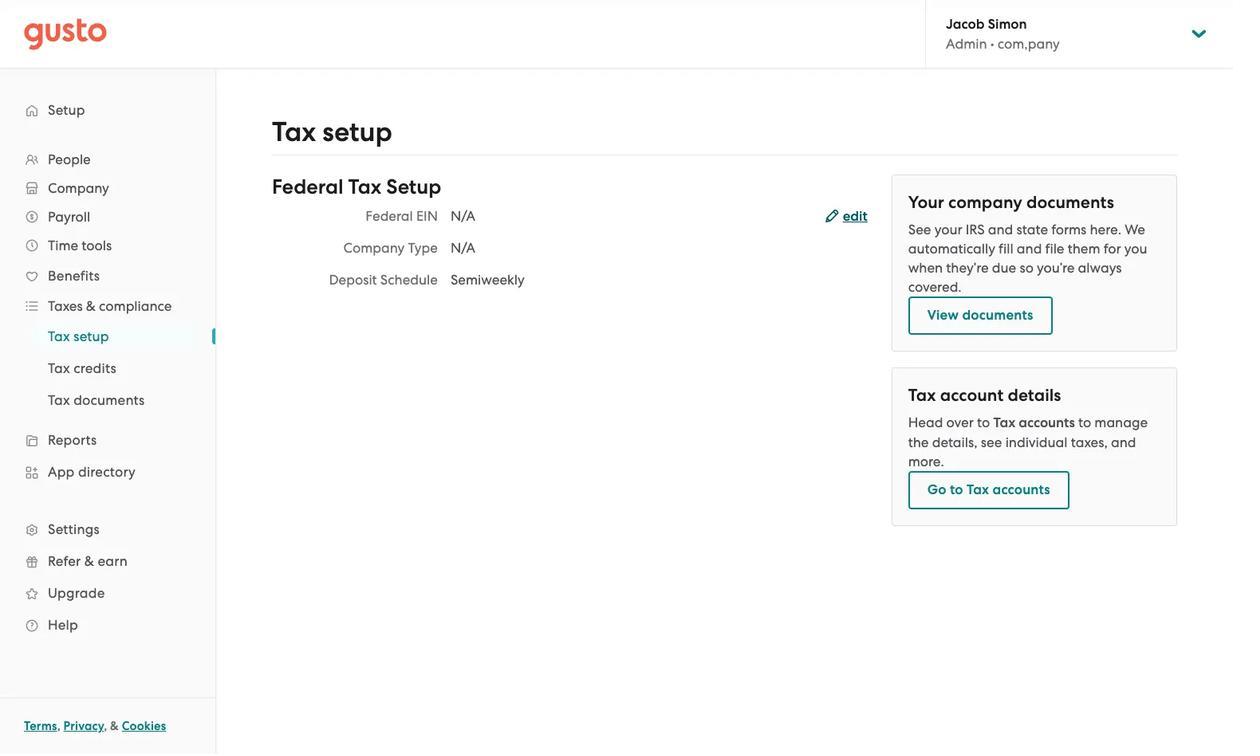 Task type: vqa. For each thing, say whether or not it's contained in the screenshot.


Task type: locate. For each thing, give the bounding box(es) containing it.
more.
[[909, 454, 945, 470]]

0 horizontal spatial ,
[[57, 720, 60, 734]]

1 vertical spatial setup
[[386, 175, 441, 199]]

1 vertical spatial n/a
[[451, 240, 476, 256]]

documents inside view documents link
[[963, 307, 1034, 324]]

tax credits
[[48, 361, 116, 377]]

, left the cookies
[[104, 720, 107, 734]]

accounts
[[1019, 415, 1075, 432], [993, 482, 1051, 499]]

1 vertical spatial tax setup
[[48, 329, 109, 345]]

& left 'earn'
[[84, 554, 94, 570]]

federal tax setup
[[272, 175, 441, 199]]

tax setup up tax credits
[[48, 329, 109, 345]]

payroll
[[48, 209, 90, 225]]

1 vertical spatial documents
[[963, 307, 1034, 324]]

1 horizontal spatial to
[[978, 415, 990, 431]]

1 n/a from the top
[[451, 208, 476, 224]]

to up see
[[978, 415, 990, 431]]

tax setup link
[[29, 322, 199, 351]]

, left privacy
[[57, 720, 60, 734]]

0 vertical spatial n/a
[[451, 208, 476, 224]]

setup
[[323, 116, 392, 148], [74, 329, 109, 345]]

1 , from the left
[[57, 720, 60, 734]]

1 vertical spatial company
[[344, 240, 405, 256]]

2 vertical spatial and
[[1112, 435, 1137, 451]]

com,pany
[[998, 36, 1060, 52]]

n/a right type
[[451, 240, 476, 256]]

0 vertical spatial documents
[[1027, 192, 1115, 213]]

view documents link
[[909, 297, 1053, 335]]

0 vertical spatial setup
[[48, 102, 85, 118]]

1 horizontal spatial ,
[[104, 720, 107, 734]]

&
[[86, 298, 96, 314], [84, 554, 94, 570], [110, 720, 119, 734]]

time tools button
[[16, 231, 199, 260]]

company
[[949, 192, 1023, 213]]

accounts down to manage the details, see individual taxes, and more.
[[993, 482, 1051, 499]]

list containing people
[[0, 145, 215, 642]]

deposit
[[329, 272, 377, 288]]

0 horizontal spatial and
[[988, 222, 1014, 238]]

company up deposit schedule
[[344, 240, 405, 256]]

setup up credits
[[74, 329, 109, 345]]

setup up people
[[48, 102, 85, 118]]

tax documents link
[[29, 386, 199, 415]]

see your irs and state forms here. we automatically fill and file them for you when they're due so you're always covered.
[[909, 222, 1148, 295]]

setup link
[[16, 96, 199, 124]]

refer & earn
[[48, 554, 128, 570]]

0 horizontal spatial tax setup
[[48, 329, 109, 345]]

and up 'so'
[[1017, 241, 1042, 257]]

2 horizontal spatial to
[[1079, 415, 1092, 431]]

terms link
[[24, 720, 57, 734]]

documents for view documents
[[963, 307, 1034, 324]]

company
[[48, 180, 109, 196], [344, 240, 405, 256]]

2 vertical spatial documents
[[74, 393, 145, 409]]

setup inside gusto navigation element
[[48, 102, 85, 118]]

1 vertical spatial federal
[[366, 208, 413, 224]]

federal
[[272, 175, 344, 199], [366, 208, 413, 224]]

time tools
[[48, 238, 112, 254]]

n/a for federal ein
[[451, 208, 476, 224]]

we
[[1125, 222, 1146, 238]]

help link
[[16, 611, 199, 640]]

company down people
[[48, 180, 109, 196]]

company inside dropdown button
[[48, 180, 109, 196]]

and down manage
[[1112, 435, 1137, 451]]

1 vertical spatial accounts
[[993, 482, 1051, 499]]

terms , privacy , & cookies
[[24, 720, 166, 734]]

setup up federal ein on the left of the page
[[386, 175, 441, 199]]

admin
[[946, 36, 987, 52]]

home image
[[24, 18, 107, 50]]

documents inside tax documents link
[[74, 393, 145, 409]]

& left the cookies
[[110, 720, 119, 734]]

accounts inside go to tax accounts button
[[993, 482, 1051, 499]]

people
[[48, 152, 91, 168]]

,
[[57, 720, 60, 734], [104, 720, 107, 734]]

1 horizontal spatial federal
[[366, 208, 413, 224]]

n/a right ein at the top of the page
[[451, 208, 476, 224]]

1 vertical spatial and
[[1017, 241, 1042, 257]]

company for company type
[[344, 240, 405, 256]]

so
[[1020, 260, 1034, 276]]

0 horizontal spatial federal
[[272, 175, 344, 199]]

to inside head over to tax accounts
[[978, 415, 990, 431]]

documents down due
[[963, 307, 1034, 324]]

head over to tax accounts
[[909, 415, 1075, 432]]

2 , from the left
[[104, 720, 107, 734]]

1 horizontal spatial tax setup
[[272, 116, 392, 148]]

terms
[[24, 720, 57, 734]]

see
[[981, 435, 1003, 451]]

to inside to manage the details, see individual taxes, and more.
[[1079, 415, 1092, 431]]

settings
[[48, 522, 100, 538]]

accounts up individual
[[1019, 415, 1075, 432]]

2 list from the top
[[0, 321, 215, 417]]

taxes & compliance
[[48, 298, 172, 314]]

to up taxes,
[[1079, 415, 1092, 431]]

0 vertical spatial accounts
[[1019, 415, 1075, 432]]

0 horizontal spatial setup
[[48, 102, 85, 118]]

company type
[[344, 240, 438, 256]]

documents down tax credits link
[[74, 393, 145, 409]]

list
[[0, 145, 215, 642], [0, 321, 215, 417]]

privacy
[[63, 720, 104, 734]]

and inside to manage the details, see individual taxes, and more.
[[1112, 435, 1137, 451]]

0 horizontal spatial setup
[[74, 329, 109, 345]]

0 vertical spatial company
[[48, 180, 109, 196]]

due
[[992, 260, 1017, 276]]

1 vertical spatial setup
[[74, 329, 109, 345]]

tax setup up federal tax setup
[[272, 116, 392, 148]]

account
[[941, 385, 1004, 406]]

app directory
[[48, 464, 136, 480]]

tax setup
[[272, 116, 392, 148], [48, 329, 109, 345]]

1 horizontal spatial setup
[[323, 116, 392, 148]]

settings link
[[16, 515, 199, 544]]

tax
[[272, 116, 316, 148], [348, 175, 382, 199], [48, 329, 70, 345], [48, 361, 70, 377], [909, 385, 936, 406], [48, 393, 70, 409], [994, 415, 1016, 432], [967, 482, 990, 499]]

1 horizontal spatial setup
[[386, 175, 441, 199]]

and
[[988, 222, 1014, 238], [1017, 241, 1042, 257], [1112, 435, 1137, 451]]

irs
[[966, 222, 985, 238]]

setup
[[48, 102, 85, 118], [386, 175, 441, 199]]

setup up federal tax setup
[[323, 116, 392, 148]]

time
[[48, 238, 78, 254]]

2 n/a from the top
[[451, 240, 476, 256]]

company button
[[16, 174, 199, 203]]

jacob
[[946, 16, 985, 33]]

federal for federal ein
[[366, 208, 413, 224]]

2 horizontal spatial and
[[1112, 435, 1137, 451]]

payroll button
[[16, 203, 199, 231]]

& right taxes
[[86, 298, 96, 314]]

earn
[[98, 554, 128, 570]]

0 vertical spatial federal
[[272, 175, 344, 199]]

fill
[[999, 241, 1014, 257]]

0 horizontal spatial to
[[950, 482, 964, 499]]

0 horizontal spatial company
[[48, 180, 109, 196]]

setup inside gusto navigation element
[[74, 329, 109, 345]]

0 vertical spatial &
[[86, 298, 96, 314]]

to
[[978, 415, 990, 431], [1079, 415, 1092, 431], [950, 482, 964, 499]]

documents up forms
[[1027, 192, 1115, 213]]

1 list from the top
[[0, 145, 215, 642]]

to right go
[[950, 482, 964, 499]]

here.
[[1090, 222, 1122, 238]]

1 horizontal spatial company
[[344, 240, 405, 256]]

them
[[1068, 241, 1101, 257]]

head
[[909, 415, 943, 431]]

file
[[1046, 241, 1065, 257]]

1 vertical spatial &
[[84, 554, 94, 570]]

people button
[[16, 145, 199, 174]]

and up fill at the top right
[[988, 222, 1014, 238]]

1 horizontal spatial and
[[1017, 241, 1042, 257]]

& inside dropdown button
[[86, 298, 96, 314]]



Task type: describe. For each thing, give the bounding box(es) containing it.
0 vertical spatial tax setup
[[272, 116, 392, 148]]

company for company
[[48, 180, 109, 196]]

always
[[1078, 260, 1122, 276]]

details
[[1008, 385, 1062, 406]]

deposit schedule
[[329, 272, 438, 288]]

covered.
[[909, 279, 962, 295]]

go to tax accounts button
[[909, 472, 1070, 510]]

app
[[48, 464, 75, 480]]

your company documents
[[909, 192, 1115, 213]]

view
[[928, 307, 959, 324]]

simon
[[988, 16, 1027, 33]]

& for earn
[[84, 554, 94, 570]]

app directory link
[[16, 458, 199, 487]]

edit button
[[826, 207, 868, 227]]

your
[[935, 222, 963, 238]]

state
[[1017, 222, 1048, 238]]

list containing tax setup
[[0, 321, 215, 417]]

tax setup inside gusto navigation element
[[48, 329, 109, 345]]

tax documents
[[48, 393, 145, 409]]

benefits
[[48, 268, 100, 284]]

to inside button
[[950, 482, 964, 499]]

refer
[[48, 554, 81, 570]]

over
[[947, 415, 974, 431]]

taxes,
[[1071, 435, 1108, 451]]

edit
[[843, 208, 868, 225]]

see
[[909, 222, 932, 238]]

type
[[408, 240, 438, 256]]

go
[[928, 482, 947, 499]]

federal ein
[[366, 208, 438, 224]]

individual
[[1006, 435, 1068, 451]]

0 vertical spatial setup
[[323, 116, 392, 148]]

documents for tax documents
[[74, 393, 145, 409]]

cookies
[[122, 720, 166, 734]]

federal for federal tax setup
[[272, 175, 344, 199]]

cookies button
[[122, 717, 166, 736]]

•
[[991, 36, 995, 52]]

benefits link
[[16, 262, 199, 290]]

jacob simon admin • com,pany
[[946, 16, 1060, 52]]

taxes
[[48, 298, 83, 314]]

tax credits link
[[29, 354, 199, 383]]

directory
[[78, 464, 136, 480]]

& for compliance
[[86, 298, 96, 314]]

refer & earn link
[[16, 547, 199, 576]]

view documents
[[928, 307, 1034, 324]]

gusto navigation element
[[0, 69, 215, 667]]

n/a for company type
[[451, 240, 476, 256]]

forms
[[1052, 222, 1087, 238]]

0 vertical spatial and
[[988, 222, 1014, 238]]

reports
[[48, 432, 97, 448]]

automatically
[[909, 241, 996, 257]]

reports link
[[16, 426, 199, 455]]

go to tax accounts
[[928, 482, 1051, 499]]

upgrade
[[48, 586, 105, 602]]

for
[[1104, 241, 1122, 257]]

details,
[[933, 435, 978, 451]]

upgrade link
[[16, 579, 199, 608]]

credits
[[74, 361, 116, 377]]

tax inside button
[[967, 482, 990, 499]]

they're
[[947, 260, 989, 276]]

the
[[909, 435, 929, 451]]

you're
[[1037, 260, 1075, 276]]

your
[[909, 192, 945, 213]]

when
[[909, 260, 943, 276]]

manage
[[1095, 415, 1148, 431]]

tax account details
[[909, 385, 1062, 406]]

taxes & compliance button
[[16, 292, 199, 321]]

schedule
[[380, 272, 438, 288]]

semiweekly
[[451, 272, 525, 288]]

help
[[48, 618, 78, 634]]

compliance
[[99, 298, 172, 314]]

you
[[1125, 241, 1148, 257]]

privacy link
[[63, 720, 104, 734]]

2 vertical spatial &
[[110, 720, 119, 734]]

to manage the details, see individual taxes, and more.
[[909, 415, 1148, 470]]

tools
[[82, 238, 112, 254]]



